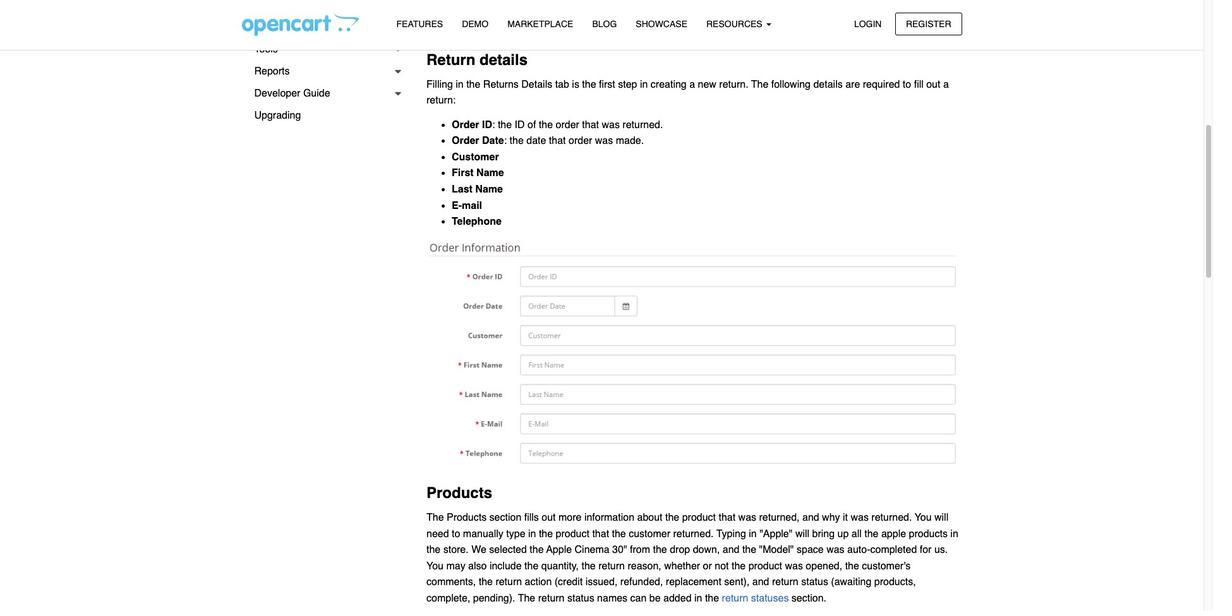 Task type: locate. For each thing, give the bounding box(es) containing it.
the
[[751, 79, 769, 90], [427, 513, 444, 524], [518, 594, 535, 605]]

of
[[528, 119, 536, 131]]

the left date
[[510, 135, 524, 147]]

the inside filling in the returns details tab is the first step in creating a new return. the following details are required to fill out a return:
[[751, 79, 769, 90]]

we
[[472, 545, 487, 556]]

1 vertical spatial out
[[542, 513, 556, 524]]

0 horizontal spatial id
[[482, 119, 492, 131]]

1 id from the left
[[482, 119, 492, 131]]

out
[[927, 79, 941, 90], [542, 513, 556, 524]]

1 horizontal spatial id
[[515, 119, 525, 131]]

: up date
[[492, 119, 495, 131]]

1 vertical spatial product
[[556, 529, 590, 540]]

return:
[[427, 95, 456, 106]]

0 horizontal spatial you
[[427, 561, 444, 573]]

space
[[797, 545, 824, 556]]

upgrading
[[254, 110, 301, 121]]

0 horizontal spatial a
[[690, 79, 695, 90]]

return up return statuses section.
[[772, 577, 799, 589]]

0 vertical spatial you
[[915, 513, 932, 524]]

system
[[254, 21, 288, 33]]

1 vertical spatial details
[[814, 79, 843, 90]]

1 horizontal spatial details
[[814, 79, 843, 90]]

return
[[599, 561, 625, 573], [496, 577, 522, 589], [772, 577, 799, 589], [538, 594, 565, 605], [722, 594, 749, 605]]

status down (credit
[[568, 594, 595, 605]]

0 horizontal spatial returned.
[[623, 119, 663, 131]]

product up down,
[[682, 513, 716, 524]]

return down action
[[538, 594, 565, 605]]

will up "space"
[[796, 529, 810, 540]]

marketplace link
[[498, 13, 583, 35]]

the right the 'return.'
[[751, 79, 769, 90]]

the down also
[[479, 577, 493, 589]]

order
[[556, 119, 579, 131], [569, 135, 592, 147]]

the up need
[[427, 513, 444, 524]]

first
[[452, 168, 474, 179]]

id left of at the left top
[[515, 119, 525, 131]]

whether
[[664, 561, 700, 573]]

0 horizontal spatial to
[[452, 529, 460, 540]]

returned.
[[623, 119, 663, 131], [872, 513, 912, 524], [673, 529, 714, 540]]

0 horizontal spatial details
[[480, 51, 528, 69]]

out right fills
[[542, 513, 556, 524]]

1 horizontal spatial to
[[903, 79, 912, 90]]

products up manually
[[447, 513, 487, 524]]

details left are
[[814, 79, 843, 90]]

0 horizontal spatial and
[[723, 545, 740, 556]]

for
[[920, 545, 932, 556]]

was
[[602, 119, 620, 131], [595, 135, 613, 147], [739, 513, 757, 524], [851, 513, 869, 524], [827, 545, 845, 556], [785, 561, 803, 573]]

return statuses section.
[[722, 594, 827, 605]]

to inside filling in the returns details tab is the first step in creating a new return. the following details are required to fill out a return:
[[903, 79, 912, 90]]

order right of at the left top
[[556, 119, 579, 131]]

the down action
[[518, 594, 535, 605]]

returned. up down,
[[673, 529, 714, 540]]

return down "include" at bottom left
[[496, 577, 522, 589]]

guide
[[303, 88, 330, 99]]

out right fill
[[927, 79, 941, 90]]

drop
[[670, 545, 690, 556]]

system link
[[242, 16, 408, 39]]

the right about
[[665, 513, 680, 524]]

30"
[[613, 545, 627, 556]]

0 horizontal spatial :
[[492, 119, 495, 131]]

was right it
[[851, 513, 869, 524]]

and down typing
[[723, 545, 740, 556]]

showcase
[[636, 19, 688, 29]]

a left new
[[690, 79, 695, 90]]

1 horizontal spatial you
[[915, 513, 932, 524]]

order right date
[[569, 135, 592, 147]]

in right filling
[[456, 79, 464, 90]]

information
[[585, 513, 635, 524]]

status
[[802, 577, 829, 589], [568, 594, 595, 605]]

the down typing
[[743, 545, 757, 556]]

a
[[690, 79, 695, 90], [944, 79, 949, 90]]

products up need
[[427, 485, 492, 502]]

return details
[[427, 51, 528, 69]]

will up products
[[935, 513, 949, 524]]

1 vertical spatial order
[[452, 135, 479, 147]]

status up section.
[[802, 577, 829, 589]]

to up store.
[[452, 529, 460, 540]]

new
[[698, 79, 717, 90]]

section
[[490, 513, 522, 524]]

can
[[630, 594, 647, 605]]

up
[[838, 529, 849, 540]]

orders return details image
[[427, 238, 962, 469]]

products inside the products section fills out more information about the product that was returned, and why it was returned. you will need to manually type in the product that the customer returned. typing in "apple" will bring up all the apple products in the store. we selected the apple cinema 30" from the drop down, and the "model" space was auto-completed for us. you may also include the quantity, the return reason, whether or not the product was opened, the customer's comments, the return action (credit issued, refunded, replacement sent), and return status (awaiting products, complete, pending). the return status names can be added in the
[[447, 513, 487, 524]]

the down cinema
[[582, 561, 596, 573]]

0 horizontal spatial out
[[542, 513, 556, 524]]

0 vertical spatial out
[[927, 79, 941, 90]]

and up return statuses link
[[753, 577, 769, 589]]

was left made.
[[595, 135, 613, 147]]

0 horizontal spatial product
[[556, 529, 590, 540]]

in right step at top right
[[640, 79, 648, 90]]

developer guide link
[[242, 83, 408, 105]]

customer's
[[862, 561, 911, 573]]

step
[[618, 79, 637, 90]]

action
[[525, 577, 552, 589]]

0 vertical spatial status
[[802, 577, 829, 589]]

0 horizontal spatial status
[[568, 594, 595, 605]]

"apple"
[[760, 529, 793, 540]]

blog
[[592, 19, 617, 29]]

2 horizontal spatial returned.
[[872, 513, 912, 524]]

1 horizontal spatial status
[[802, 577, 829, 589]]

tab
[[555, 79, 569, 90]]

comments,
[[427, 577, 476, 589]]

0 vertical spatial will
[[935, 513, 949, 524]]

the right of at the left top
[[539, 119, 553, 131]]

and left why
[[803, 513, 820, 524]]

2 vertical spatial returned.
[[673, 529, 714, 540]]

marketplace
[[508, 19, 574, 29]]

added
[[664, 594, 692, 605]]

returned. up apple
[[872, 513, 912, 524]]

in right typing
[[749, 529, 757, 540]]

2 horizontal spatial and
[[803, 513, 820, 524]]

sent),
[[725, 577, 750, 589]]

1 vertical spatial and
[[723, 545, 740, 556]]

name up mail
[[476, 184, 503, 195]]

was up typing
[[739, 513, 757, 524]]

details inside filling in the returns details tab is the first step in creating a new return. the following details are required to fill out a return:
[[814, 79, 843, 90]]

2 vertical spatial product
[[749, 561, 782, 573]]

0 vertical spatial :
[[492, 119, 495, 131]]

1 vertical spatial name
[[476, 184, 503, 195]]

details up returns
[[480, 51, 528, 69]]

tools link
[[242, 39, 408, 61]]

and
[[803, 513, 820, 524], [723, 545, 740, 556], [753, 577, 769, 589]]

auto-
[[848, 545, 871, 556]]

developer guide
[[254, 88, 330, 99]]

(credit
[[555, 577, 583, 589]]

name down customer
[[477, 168, 504, 179]]

customer
[[629, 529, 671, 540]]

1 vertical spatial to
[[452, 529, 460, 540]]

login
[[854, 19, 882, 29]]

1 horizontal spatial and
[[753, 577, 769, 589]]

a right fill
[[944, 79, 949, 90]]

1 horizontal spatial a
[[944, 79, 949, 90]]

0 vertical spatial details
[[480, 51, 528, 69]]

the down customer
[[653, 545, 667, 556]]

out inside the products section fills out more information about the product that was returned, and why it was returned. you will need to manually type in the product that the customer returned. typing in "apple" will bring up all the apple products in the store. we selected the apple cinema 30" from the drop down, and the "model" space was auto-completed for us. you may also include the quantity, the return reason, whether or not the product was opened, the customer's comments, the return action (credit issued, refunded, replacement sent), and return status (awaiting products, complete, pending). the return status names can be added in the
[[542, 513, 556, 524]]

out inside filling in the returns details tab is the first step in creating a new return. the following details are required to fill out a return:
[[927, 79, 941, 90]]

in right products
[[951, 529, 959, 540]]

name
[[477, 168, 504, 179], [476, 184, 503, 195]]

reports link
[[242, 61, 408, 83]]

issued,
[[586, 577, 618, 589]]

0 vertical spatial returned.
[[623, 119, 663, 131]]

resources link
[[697, 13, 781, 35]]

quantity,
[[541, 561, 579, 573]]

0 vertical spatial order
[[452, 119, 479, 131]]

product down more
[[556, 529, 590, 540]]

the down need
[[427, 545, 441, 556]]

1 horizontal spatial out
[[927, 79, 941, 90]]

opencart - open source shopping cart solution image
[[242, 13, 359, 36]]

0 vertical spatial the
[[751, 79, 769, 90]]

0 vertical spatial product
[[682, 513, 716, 524]]

in down fills
[[528, 529, 536, 540]]

0 vertical spatial to
[[903, 79, 912, 90]]

to left fill
[[903, 79, 912, 90]]

or
[[703, 561, 712, 573]]

1 vertical spatial :
[[504, 135, 507, 147]]

the right all
[[865, 529, 879, 540]]

in
[[456, 79, 464, 90], [640, 79, 648, 90], [528, 529, 536, 540], [749, 529, 757, 540], [951, 529, 959, 540], [695, 594, 702, 605]]

: left date
[[504, 135, 507, 147]]

customer
[[452, 152, 499, 163]]

be
[[650, 594, 661, 605]]

is
[[572, 79, 580, 90]]

(awaiting
[[831, 577, 872, 589]]

return down 30"
[[599, 561, 625, 573]]

1 horizontal spatial will
[[935, 513, 949, 524]]

1 vertical spatial products
[[447, 513, 487, 524]]

the up apple
[[539, 529, 553, 540]]

2 id from the left
[[515, 119, 525, 131]]

2 vertical spatial the
[[518, 594, 535, 605]]

you up products
[[915, 513, 932, 524]]

1 vertical spatial will
[[796, 529, 810, 540]]

returned. up made.
[[623, 119, 663, 131]]

you left may
[[427, 561, 444, 573]]

1 vertical spatial status
[[568, 594, 595, 605]]

1 horizontal spatial :
[[504, 135, 507, 147]]

you
[[915, 513, 932, 524], [427, 561, 444, 573]]

0 horizontal spatial will
[[796, 529, 810, 540]]

return
[[427, 51, 476, 69]]

id up date
[[482, 119, 492, 131]]

was up made.
[[602, 119, 620, 131]]

2 horizontal spatial product
[[749, 561, 782, 573]]

also
[[468, 561, 487, 573]]

0 horizontal spatial the
[[427, 513, 444, 524]]

are
[[846, 79, 860, 90]]

all
[[852, 529, 862, 540]]

demo
[[462, 19, 489, 29]]

2 horizontal spatial the
[[751, 79, 769, 90]]

1 vertical spatial the
[[427, 513, 444, 524]]

the up action
[[525, 561, 539, 573]]

product down "model"
[[749, 561, 782, 573]]



Task type: describe. For each thing, give the bounding box(es) containing it.
from
[[630, 545, 650, 556]]

the down return details in the left of the page
[[467, 79, 481, 90]]

2 a from the left
[[944, 79, 949, 90]]

developer
[[254, 88, 300, 99]]

details
[[522, 79, 553, 90]]

made.
[[616, 135, 644, 147]]

register
[[906, 19, 952, 29]]

refunded,
[[621, 577, 663, 589]]

the right is on the top left of page
[[582, 79, 596, 90]]

upgrading link
[[242, 105, 408, 127]]

the products section fills out more information about the product that was returned, and why it was returned. you will need to manually type in the product that the customer returned. typing in "apple" will bring up all the apple products in the store. we selected the apple cinema 30" from the drop down, and the "model" space was auto-completed for us. you may also include the quantity, the return reason, whether or not the product was opened, the customer's comments, the return action (credit issued, refunded, replacement sent), and return status (awaiting products, complete, pending). the return status names can be added in the
[[427, 513, 959, 605]]

1 horizontal spatial product
[[682, 513, 716, 524]]

typing
[[717, 529, 746, 540]]

telephone
[[452, 216, 502, 228]]

0 vertical spatial products
[[427, 485, 492, 502]]

reason,
[[628, 561, 662, 573]]

tools
[[254, 44, 278, 55]]

0 vertical spatial and
[[803, 513, 820, 524]]

return statuses link
[[722, 594, 789, 605]]

1 vertical spatial order
[[569, 135, 592, 147]]

why
[[822, 513, 840, 524]]

to inside the products section fills out more information about the product that was returned, and why it was returned. you will need to manually type in the product that the customer returned. typing in "apple" will bring up all the apple products in the store. we selected the apple cinema 30" from the drop down, and the "model" space was auto-completed for us. you may also include the quantity, the return reason, whether or not the product was opened, the customer's comments, the return action (credit issued, refunded, replacement sent), and return status (awaiting products, complete, pending). the return status names can be added in the
[[452, 529, 460, 540]]

complete,
[[427, 594, 470, 605]]

selected
[[489, 545, 527, 556]]

mail
[[462, 200, 482, 211]]

2 vertical spatial and
[[753, 577, 769, 589]]

1 vertical spatial returned.
[[872, 513, 912, 524]]

reports
[[254, 66, 290, 77]]

0 vertical spatial name
[[477, 168, 504, 179]]

resources
[[707, 19, 765, 29]]

apple
[[882, 529, 906, 540]]

required
[[863, 79, 900, 90]]

fills
[[524, 513, 539, 524]]

creating
[[651, 79, 687, 90]]

store.
[[443, 545, 469, 556]]

"model"
[[759, 545, 794, 556]]

filling in the returns details tab is the first step in creating a new return. the following details are required to fill out a return:
[[427, 79, 949, 106]]

demo link
[[453, 13, 498, 35]]

down,
[[693, 545, 720, 556]]

cinema
[[575, 545, 610, 556]]

the up 'sent),'
[[732, 561, 746, 573]]

register link
[[896, 12, 962, 35]]

need
[[427, 529, 449, 540]]

date
[[527, 135, 546, 147]]

the up (awaiting
[[845, 561, 859, 573]]

features link
[[387, 13, 453, 35]]

blog link
[[583, 13, 627, 35]]

1 vertical spatial you
[[427, 561, 444, 573]]

type
[[506, 529, 526, 540]]

was down up
[[827, 545, 845, 556]]

1 order from the top
[[452, 119, 479, 131]]

may
[[446, 561, 466, 573]]

not
[[715, 561, 729, 573]]

order id : the id of the order that was returned. order date : the date that order was made. customer first name last name e-mail telephone
[[452, 119, 663, 228]]

the left apple
[[530, 545, 544, 556]]

login link
[[844, 12, 893, 35]]

was down "space"
[[785, 561, 803, 573]]

the up date
[[498, 119, 512, 131]]

features
[[397, 19, 443, 29]]

include
[[490, 561, 522, 573]]

1 horizontal spatial the
[[518, 594, 535, 605]]

the up 30"
[[612, 529, 626, 540]]

returned. inside the order id : the id of the order that was returned. order date : the date that order was made. customer first name last name e-mail telephone
[[623, 119, 663, 131]]

the down replacement
[[705, 594, 719, 605]]

first
[[599, 79, 615, 90]]

pending).
[[473, 594, 515, 605]]

opened,
[[806, 561, 843, 573]]

2 order from the top
[[452, 135, 479, 147]]

section.
[[792, 594, 827, 605]]

date
[[482, 135, 504, 147]]

showcase link
[[627, 13, 697, 35]]

return.
[[719, 79, 749, 90]]

e-
[[452, 200, 462, 211]]

returned,
[[759, 513, 800, 524]]

0 vertical spatial order
[[556, 119, 579, 131]]

about
[[637, 513, 663, 524]]

last
[[452, 184, 473, 195]]

in down replacement
[[695, 594, 702, 605]]

products
[[909, 529, 948, 540]]

products,
[[875, 577, 916, 589]]

filling
[[427, 79, 453, 90]]

more
[[559, 513, 582, 524]]

following
[[772, 79, 811, 90]]

1 horizontal spatial returned.
[[673, 529, 714, 540]]

returns
[[483, 79, 519, 90]]

it
[[843, 513, 848, 524]]

return down 'sent),'
[[722, 594, 749, 605]]

1 a from the left
[[690, 79, 695, 90]]

statuses
[[751, 594, 789, 605]]



Task type: vqa. For each thing, say whether or not it's contained in the screenshot.
"add"
no



